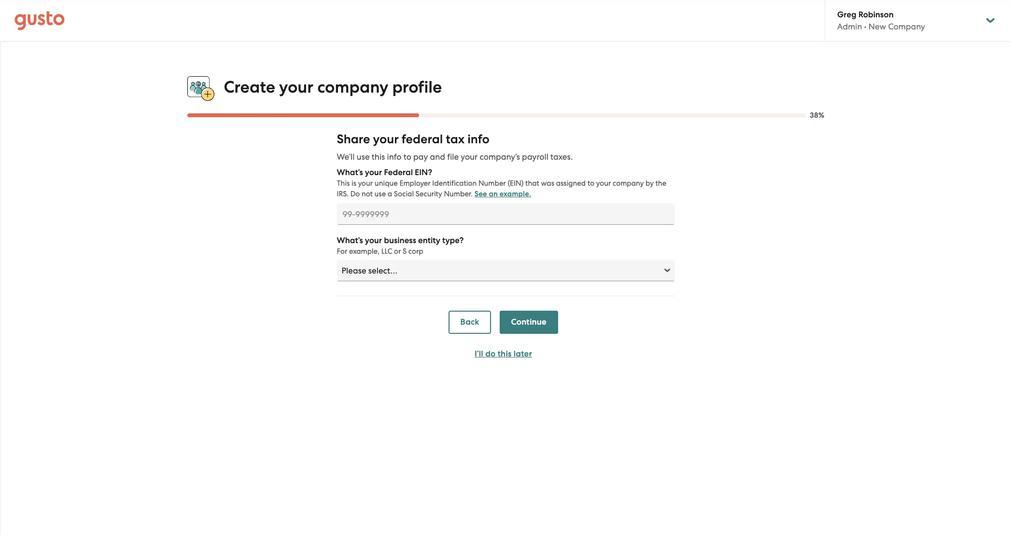 Task type: describe. For each thing, give the bounding box(es) containing it.
continue
[[511, 317, 547, 328]]

assigned
[[556, 179, 586, 188]]

0 horizontal spatial info
[[387, 152, 402, 162]]

unique
[[375, 179, 398, 188]]

identification
[[432, 179, 477, 188]]

see
[[475, 190, 487, 199]]

a
[[388, 190, 392, 199]]

this is your unique employer identification number (ein) that was assigned to your company by the irs. do not use a social security number.
[[337, 179, 667, 199]]

federal
[[402, 132, 443, 147]]

we'll
[[337, 152, 355, 162]]

security
[[416, 190, 442, 199]]

create
[[224, 77, 275, 97]]

admin
[[838, 22, 862, 31]]

social
[[394, 190, 414, 199]]

example,
[[349, 247, 380, 256]]

tax
[[446, 132, 465, 147]]

what's for what's your federal ein?
[[337, 168, 363, 178]]

the
[[656, 179, 667, 188]]

to inside this is your unique employer identification number (ein) that was assigned to your company by the irs. do not use a social security number.
[[588, 179, 595, 188]]

0 vertical spatial use
[[357, 152, 370, 162]]

llc
[[381, 247, 392, 256]]

see an example. button
[[475, 188, 531, 200]]

your right file
[[461, 152, 478, 162]]

what's your federal ein?
[[337, 168, 432, 178]]

entity
[[418, 236, 440, 246]]

business
[[384, 236, 416, 246]]

use inside this is your unique employer identification number (ein) that was assigned to your company by the irs. do not use a social security number.
[[375, 190, 386, 199]]

0 vertical spatial info
[[468, 132, 490, 147]]

an
[[489, 190, 498, 199]]

(ein)
[[508, 179, 524, 188]]

0 vertical spatial to
[[404, 152, 411, 162]]

home image
[[14, 11, 65, 30]]

your right assigned
[[596, 179, 611, 188]]

your right the create
[[279, 77, 313, 97]]

example.
[[500, 190, 531, 199]]

taxes.
[[551, 152, 573, 162]]

pay
[[413, 152, 428, 162]]

back link
[[449, 311, 491, 334]]

robinson
[[859, 10, 894, 20]]

greg
[[838, 10, 857, 20]]

was
[[541, 179, 554, 188]]



Task type: vqa. For each thing, say whether or not it's contained in the screenshot.
rightmost feedback
no



Task type: locate. For each thing, give the bounding box(es) containing it.
irs.
[[337, 190, 349, 199]]

1 vertical spatial to
[[588, 179, 595, 188]]

what's for what's your business entity type? for example, llc or s corp
[[337, 236, 363, 246]]

your up example,
[[365, 236, 382, 246]]

ein?
[[415, 168, 432, 178]]

1 vertical spatial use
[[375, 190, 386, 199]]

file
[[447, 152, 459, 162]]

continue button
[[500, 311, 558, 334]]

this inside button
[[498, 349, 512, 359]]

1 vertical spatial this
[[498, 349, 512, 359]]

greg robinson admin • new company
[[838, 10, 926, 31]]

1 vertical spatial company
[[613, 179, 644, 188]]

what's your business entity type? for example, llc or s corp
[[337, 236, 464, 256]]

•
[[864, 22, 867, 31]]

What's your Federal EIN? text field
[[337, 204, 675, 225]]

create your company profile
[[224, 77, 442, 97]]

38%
[[810, 111, 825, 120]]

0 horizontal spatial company
[[317, 77, 388, 97]]

i'll do this later
[[475, 349, 532, 359]]

company
[[888, 22, 926, 31]]

payroll
[[522, 152, 549, 162]]

to
[[404, 152, 411, 162], [588, 179, 595, 188]]

i'll
[[475, 349, 483, 359]]

number.
[[444, 190, 473, 199]]

this right do
[[498, 349, 512, 359]]

your up unique
[[365, 168, 382, 178]]

1 horizontal spatial company
[[613, 179, 644, 188]]

1 horizontal spatial info
[[468, 132, 490, 147]]

do
[[485, 349, 496, 359]]

corp
[[409, 247, 423, 256]]

we'll use this info to pay and file your company's payroll taxes.
[[337, 152, 573, 162]]

use
[[357, 152, 370, 162], [375, 190, 386, 199]]

by
[[646, 179, 654, 188]]

0 horizontal spatial this
[[372, 152, 385, 162]]

not
[[362, 190, 373, 199]]

your up not on the top left of page
[[358, 179, 373, 188]]

for
[[337, 247, 347, 256]]

this up what's your federal ein?
[[372, 152, 385, 162]]

or
[[394, 247, 401, 256]]

1 vertical spatial what's
[[337, 236, 363, 246]]

that
[[526, 179, 539, 188]]

federal
[[384, 168, 413, 178]]

this
[[337, 179, 350, 188]]

what's inside what's your business entity type? for example, llc or s corp
[[337, 236, 363, 246]]

to right assigned
[[588, 179, 595, 188]]

this for do
[[498, 349, 512, 359]]

your right share
[[373, 132, 399, 147]]

info right tax
[[468, 132, 490, 147]]

0 vertical spatial what's
[[337, 168, 363, 178]]

back
[[460, 317, 479, 328]]

to left pay
[[404, 152, 411, 162]]

company's
[[480, 152, 520, 162]]

do
[[351, 190, 360, 199]]

use right 'we'll'
[[357, 152, 370, 162]]

see an example.
[[475, 190, 531, 199]]

later
[[514, 349, 532, 359]]

what's up for
[[337, 236, 363, 246]]

this
[[372, 152, 385, 162], [498, 349, 512, 359]]

0 horizontal spatial to
[[404, 152, 411, 162]]

use left a
[[375, 190, 386, 199]]

your
[[279, 77, 313, 97], [373, 132, 399, 147], [461, 152, 478, 162], [365, 168, 382, 178], [358, 179, 373, 188], [596, 179, 611, 188], [365, 236, 382, 246]]

info up federal
[[387, 152, 402, 162]]

i'll do this later button
[[449, 343, 558, 366]]

1 vertical spatial info
[[387, 152, 402, 162]]

what's up "is"
[[337, 168, 363, 178]]

employer
[[400, 179, 431, 188]]

share
[[337, 132, 370, 147]]

1 what's from the top
[[337, 168, 363, 178]]

1 horizontal spatial to
[[588, 179, 595, 188]]

company
[[317, 77, 388, 97], [613, 179, 644, 188]]

info
[[468, 132, 490, 147], [387, 152, 402, 162]]

share your federal tax info
[[337, 132, 490, 147]]

is
[[352, 179, 356, 188]]

profile
[[392, 77, 442, 97]]

0 vertical spatial this
[[372, 152, 385, 162]]

and
[[430, 152, 445, 162]]

2 what's from the top
[[337, 236, 363, 246]]

number
[[479, 179, 506, 188]]

your inside what's your business entity type? for example, llc or s corp
[[365, 236, 382, 246]]

company inside this is your unique employer identification number (ein) that was assigned to your company by the irs. do not use a social security number.
[[613, 179, 644, 188]]

0 vertical spatial company
[[317, 77, 388, 97]]

1 horizontal spatial use
[[375, 190, 386, 199]]

0 horizontal spatial use
[[357, 152, 370, 162]]

s
[[403, 247, 407, 256]]

type?
[[442, 236, 464, 246]]

new
[[869, 22, 886, 31]]

what's
[[337, 168, 363, 178], [337, 236, 363, 246]]

this for use
[[372, 152, 385, 162]]

1 horizontal spatial this
[[498, 349, 512, 359]]



